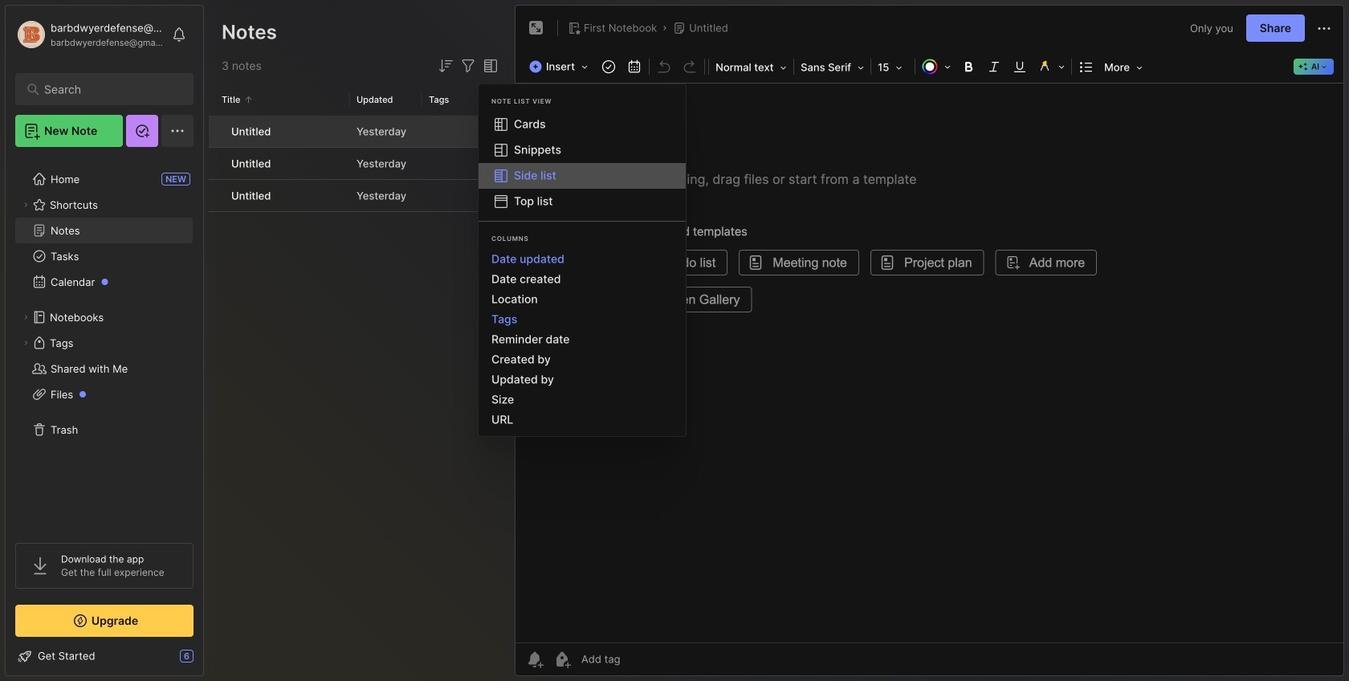 Task type: locate. For each thing, give the bounding box(es) containing it.
1 vertical spatial dropdown list menu
[[479, 249, 686, 430]]

row group
[[209, 116, 510, 213]]

dropdown list menu
[[479, 112, 686, 214], [479, 249, 686, 430]]

Insert field
[[525, 55, 596, 78]]

2 cell from the top
[[209, 148, 222, 179]]

View options field
[[478, 56, 500, 75]]

task image
[[598, 55, 620, 78]]

Search text field
[[44, 82, 172, 97]]

bulleted list image
[[1075, 55, 1098, 78]]

0 vertical spatial cell
[[209, 116, 222, 147]]

Account field
[[15, 18, 164, 51]]

1 vertical spatial cell
[[209, 148, 222, 179]]

add tag image
[[553, 650, 572, 669]]

more actions image
[[1315, 19, 1334, 38]]

expand notebooks image
[[21, 312, 31, 322]]

Note Editor text field
[[516, 83, 1344, 642]]

2 vertical spatial cell
[[209, 180, 222, 211]]

click to collapse image
[[203, 651, 215, 671]]

menu item
[[479, 163, 686, 189]]

None search field
[[44, 80, 172, 99]]

main element
[[0, 0, 209, 681]]

tree
[[6, 157, 203, 528]]

cell
[[209, 116, 222, 147], [209, 148, 222, 179], [209, 180, 222, 211]]

Add tag field
[[580, 652, 700, 666]]

bold image
[[957, 55, 980, 78]]

0 vertical spatial dropdown list menu
[[479, 112, 686, 214]]

1 dropdown list menu from the top
[[479, 112, 686, 214]]



Task type: describe. For each thing, give the bounding box(es) containing it.
italic image
[[983, 55, 1006, 78]]

tree inside main element
[[6, 157, 203, 528]]

2 dropdown list menu from the top
[[479, 249, 686, 430]]

3 cell from the top
[[209, 180, 222, 211]]

Highlight field
[[1033, 55, 1070, 78]]

Font size field
[[873, 56, 913, 79]]

expand note image
[[527, 18, 546, 38]]

none search field inside main element
[[44, 80, 172, 99]]

add a reminder image
[[525, 650, 545, 669]]

note window element
[[515, 5, 1344, 680]]

Font family field
[[796, 56, 869, 79]]

1 cell from the top
[[209, 116, 222, 147]]

expand tags image
[[21, 338, 31, 348]]

calendar event image
[[623, 55, 646, 78]]

add filters image
[[459, 56, 478, 75]]

Heading level field
[[711, 56, 792, 79]]

Add filters field
[[459, 56, 478, 75]]

Sort options field
[[436, 56, 455, 75]]

More actions field
[[1315, 18, 1334, 38]]

underline image
[[1009, 55, 1031, 78]]

More field
[[1100, 56, 1148, 79]]

Font color field
[[917, 55, 956, 78]]

Help and Learning task checklist field
[[6, 643, 203, 669]]



